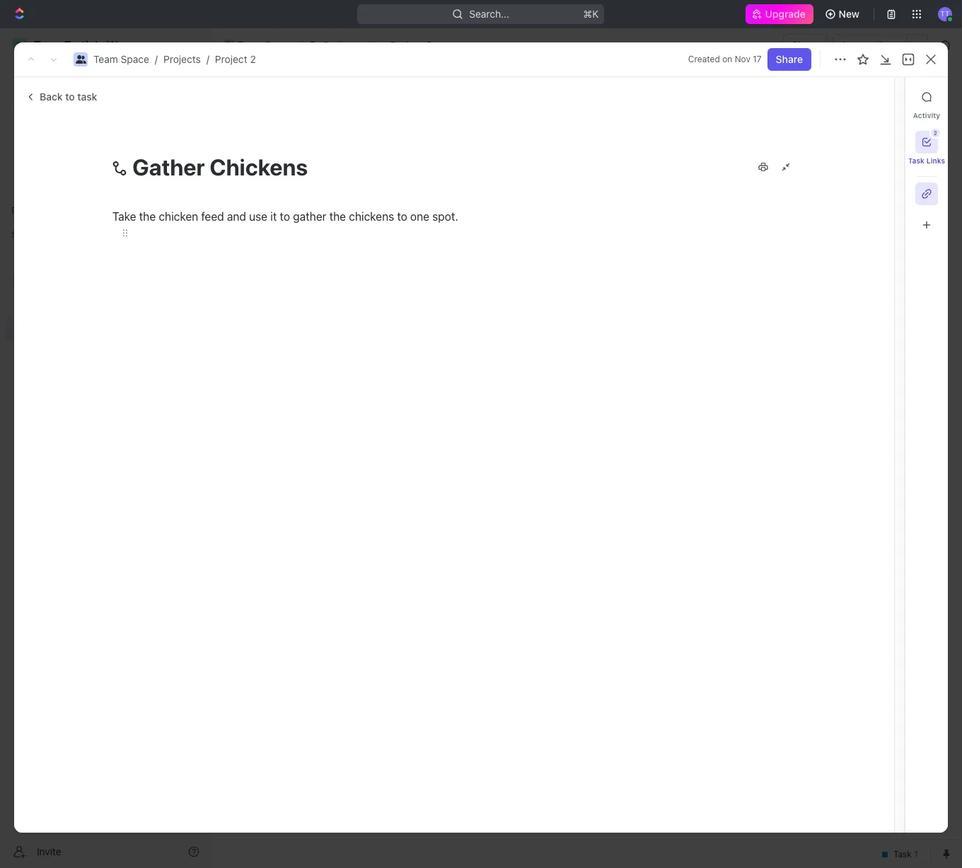 Task type: locate. For each thing, give the bounding box(es) containing it.
1 vertical spatial share
[[776, 53, 803, 65]]

project 2
[[391, 39, 432, 51]]

team space
[[238, 39, 294, 51]]

0 horizontal spatial space
[[121, 53, 149, 65]]

the right take
[[139, 210, 156, 223]]

automations button
[[834, 35, 907, 56]]

2 button
[[916, 129, 941, 154]]

1 vertical spatial project
[[215, 53, 248, 65]]

one
[[411, 210, 430, 223]]

projects
[[323, 39, 361, 51], [164, 53, 201, 65]]

share for share 'button' below upgrade
[[792, 39, 819, 51]]

user group image
[[225, 42, 234, 49]]

activity
[[914, 111, 941, 120]]

share for share 'button' on the right of the "17"
[[776, 53, 803, 65]]

to
[[65, 91, 75, 103], [280, 210, 290, 223], [397, 210, 408, 223]]

share right the "17"
[[776, 53, 803, 65]]

share button
[[784, 34, 828, 57], [768, 48, 812, 71]]

space up home link
[[121, 53, 149, 65]]

and
[[227, 210, 246, 223]]

1 vertical spatial team
[[93, 53, 118, 65]]

0 vertical spatial space
[[265, 39, 294, 51]]

0 horizontal spatial to
[[65, 91, 75, 103]]

0 horizontal spatial the
[[139, 210, 156, 223]]

0 horizontal spatial project
[[215, 53, 248, 65]]

team
[[238, 39, 262, 51], [93, 53, 118, 65]]

1 horizontal spatial task
[[909, 156, 925, 165]]

0 vertical spatial share
[[792, 39, 819, 51]]

0 vertical spatial team
[[238, 39, 262, 51]]

project 2 link
[[373, 37, 436, 54], [215, 53, 256, 65]]

1 vertical spatial space
[[121, 53, 149, 65]]

17
[[753, 54, 762, 64]]

/
[[300, 39, 303, 51], [367, 39, 370, 51], [155, 53, 158, 65], [207, 53, 209, 65]]

the right gather
[[330, 210, 346, 223]]

0 vertical spatial task
[[882, 91, 903, 103]]

to right it
[[280, 210, 290, 223]]

task
[[882, 91, 903, 103], [909, 156, 925, 165]]

task right add
[[882, 91, 903, 103]]

to left task
[[65, 91, 75, 103]]

add task button
[[852, 86, 912, 108]]

back to task
[[40, 91, 97, 103]]

feed
[[201, 210, 224, 223]]

links
[[927, 156, 946, 165]]

team up home link
[[93, 53, 118, 65]]

1 horizontal spatial project 2 link
[[373, 37, 436, 54]]

new button
[[819, 3, 869, 25]]

back to task button
[[20, 86, 106, 108]]

1 horizontal spatial team
[[238, 39, 262, 51]]

the
[[139, 210, 156, 223], [330, 210, 346, 223]]

projects link
[[306, 37, 364, 54], [164, 53, 201, 65]]

share down upgrade
[[792, 39, 819, 51]]

tree
[[6, 246, 205, 437]]

tt
[[941, 9, 950, 18]]

0 horizontal spatial projects
[[164, 53, 201, 65]]

back
[[40, 91, 63, 103]]

it
[[271, 210, 277, 223]]

spot.
[[433, 210, 459, 223]]

inbox
[[34, 98, 59, 110]]

to left one
[[397, 210, 408, 223]]

1 horizontal spatial space
[[265, 39, 294, 51]]

1 horizontal spatial to
[[280, 210, 290, 223]]

tt button
[[934, 3, 957, 25]]

1 horizontal spatial the
[[330, 210, 346, 223]]

team right user group icon
[[238, 39, 262, 51]]

home
[[34, 74, 61, 86]]

0 horizontal spatial task
[[882, 91, 903, 103]]

project
[[391, 39, 424, 51], [215, 53, 248, 65]]

progress
[[274, 200, 320, 210]]

task sidebar navigation tab list
[[909, 86, 946, 236]]

0 horizontal spatial projects link
[[164, 53, 201, 65]]

space right user group icon
[[265, 39, 294, 51]]

0 horizontal spatial team
[[93, 53, 118, 65]]

created
[[689, 54, 720, 64]]

task inside button
[[882, 91, 903, 103]]

2
[[426, 39, 432, 51], [250, 53, 256, 65], [934, 130, 938, 137], [336, 200, 341, 210]]

0 vertical spatial projects
[[323, 39, 361, 51]]

to inside button
[[65, 91, 75, 103]]

search...
[[470, 8, 510, 20]]

space
[[265, 39, 294, 51], [121, 53, 149, 65]]

task inside tab list
[[909, 156, 925, 165]]

user group image
[[75, 55, 86, 64]]

task left "links"
[[909, 156, 925, 165]]

0 horizontal spatial project 2 link
[[215, 53, 256, 65]]

spaces
[[11, 229, 41, 240]]

team for team space / projects / project 2
[[93, 53, 118, 65]]

share
[[792, 39, 819, 51], [776, 53, 803, 65]]

tree item
[[6, 294, 205, 317]]

inbox link
[[6, 93, 205, 115]]

add task
[[860, 91, 903, 103]]

upgrade link
[[746, 4, 814, 24]]

1 vertical spatial task
[[909, 156, 925, 165]]

1 horizontal spatial projects link
[[306, 37, 364, 54]]

team space link
[[220, 37, 297, 54], [93, 53, 149, 65]]

0 vertical spatial project
[[391, 39, 424, 51]]



Task type: vqa. For each thing, say whether or not it's contained in the screenshot.
Edit task name text box
yes



Task type: describe. For each thing, give the bounding box(es) containing it.
2 inside 2 button
[[934, 130, 938, 137]]

add
[[860, 91, 879, 103]]

chickens
[[349, 210, 394, 223]]

share button right the "17"
[[768, 48, 812, 71]]

Search tasks... text field
[[786, 161, 928, 182]]

chicken
[[159, 210, 198, 223]]

1 horizontal spatial team space link
[[220, 37, 297, 54]]

space for team space / projects / project 2
[[121, 53, 149, 65]]

automations
[[841, 39, 900, 51]]

take
[[113, 210, 136, 223]]

team space, , element
[[13, 275, 27, 289]]

nov
[[735, 54, 751, 64]]

team for team space
[[238, 39, 262, 51]]

1 vertical spatial projects
[[164, 53, 201, 65]]

2 the from the left
[[330, 210, 346, 223]]

1 horizontal spatial projects
[[323, 39, 361, 51]]

2 horizontal spatial to
[[397, 210, 408, 223]]

1 the from the left
[[139, 210, 156, 223]]

sidebar navigation
[[0, 28, 212, 869]]

space for team space
[[265, 39, 294, 51]]

0 horizontal spatial team space link
[[93, 53, 149, 65]]

in
[[263, 200, 271, 210]]

tree item inside sidebar navigation
[[6, 294, 205, 317]]

gather
[[293, 210, 327, 223]]

share button down upgrade
[[784, 34, 828, 57]]

created on nov 17
[[689, 54, 762, 64]]

on
[[723, 54, 733, 64]]

upgrade
[[766, 8, 807, 20]]

task
[[77, 91, 97, 103]]

1 horizontal spatial project
[[391, 39, 424, 51]]

team space / projects / project 2
[[93, 53, 256, 65]]

new
[[839, 8, 860, 20]]

home link
[[6, 69, 205, 91]]

tree inside sidebar navigation
[[6, 246, 205, 437]]

use
[[249, 210, 268, 223]]

favorites button
[[6, 202, 54, 219]]

favorites
[[11, 205, 49, 216]]

invite
[[37, 846, 61, 858]]

in progress
[[263, 200, 320, 210]]

⌘k
[[584, 8, 599, 20]]

Edit task name text field
[[111, 154, 741, 181]]

task links
[[909, 156, 946, 165]]

take the chicken feed and use it to gather the chickens to one spot.
[[113, 210, 459, 223]]



